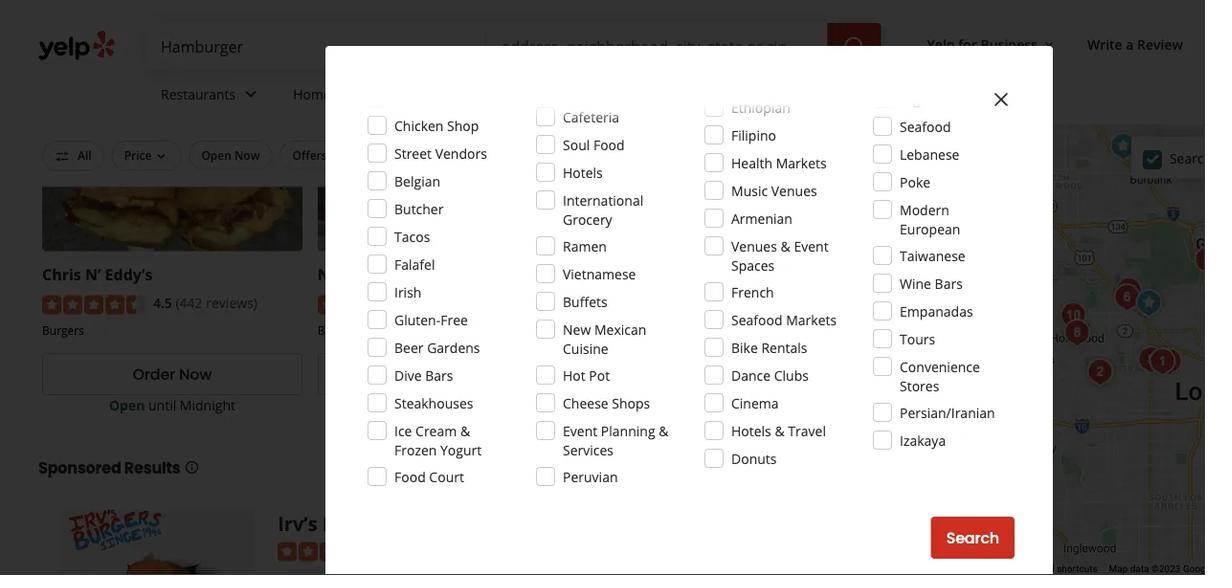 Task type: locate. For each thing, give the bounding box(es) containing it.
now for order now
[[179, 364, 212, 386]]

open down the restaurants link
[[202, 148, 232, 163]]

eddy's
[[105, 264, 153, 285]]

hotels
[[563, 163, 603, 182], [732, 422, 772, 440]]

©2023
[[1152, 564, 1181, 575]]

1 horizontal spatial hotels
[[732, 422, 772, 440]]

pm right 10:30 at the left bottom of the page
[[492, 397, 512, 415]]

1 horizontal spatial offers
[[512, 148, 547, 163]]

1 horizontal spatial now
[[235, 148, 260, 163]]

now up midnight
[[179, 364, 212, 386]]

1 burger from the left
[[361, 264, 413, 285]]

4.1 (1.3k reviews)
[[705, 295, 812, 313]]

0 horizontal spatial event
[[563, 422, 598, 440]]

1 vertical spatial hot
[[563, 366, 586, 385]]

4.1 star rating image
[[594, 296, 697, 315]]

convenience stores
[[900, 358, 981, 395]]

order now link up open until 10:30 pm
[[318, 354, 578, 396]]

new up cuisine
[[563, 320, 591, 339]]

1 horizontal spatial order now link
[[318, 354, 578, 396]]

event planning & services
[[563, 422, 669, 459]]

hot
[[750, 148, 770, 163], [563, 366, 586, 385]]

hook burger link
[[594, 264, 690, 285]]

tours
[[900, 330, 936, 348]]

burgers up 4.3 star rating "image"
[[323, 511, 397, 537]]

for inside filters group
[[660, 148, 676, 163]]

1 horizontal spatial reviews)
[[760, 295, 812, 313]]

hot inside search dialog
[[563, 366, 586, 385]]

24 chevron down v2 image
[[240, 83, 263, 106]]

0 horizontal spatial until
[[148, 397, 176, 415]]

until up cream
[[423, 397, 451, 415]]

hot inside button
[[750, 148, 770, 163]]

order now link
[[42, 354, 302, 396], [318, 354, 578, 396]]

0 horizontal spatial services
[[335, 85, 386, 103]]

reviews) right (442
[[206, 295, 258, 313]]

butcher
[[395, 200, 444, 218]]

reviews)
[[206, 295, 258, 313], [760, 295, 812, 313]]

1 horizontal spatial event
[[794, 237, 829, 255]]

burgers up cuisine
[[594, 323, 636, 339]]

& right the planning
[[659, 422, 669, 440]]

chris n' eddy's image
[[1131, 284, 1169, 323]]

2 horizontal spatial open
[[384, 397, 420, 415]]

search inside button
[[947, 528, 1000, 549]]

seafood down nightlife
[[900, 117, 952, 136]]

for the win image
[[1110, 272, 1149, 310]]

1 horizontal spatial until
[[423, 397, 451, 415]]

offers left delivery
[[293, 148, 327, 163]]

markets for seafood markets
[[787, 311, 837, 329]]

until
[[148, 397, 176, 415], [423, 397, 451, 415], [703, 397, 731, 415]]

modern european
[[900, 201, 961, 238]]

now inside button
[[235, 148, 260, 163]]

1 horizontal spatial new
[[797, 148, 822, 163]]

2 horizontal spatial burgers
[[594, 323, 636, 339]]

0 vertical spatial venues
[[772, 182, 818, 200]]

juicy j's image
[[1151, 343, 1189, 381]]

1 vertical spatial event
[[563, 422, 598, 440]]

1 vertical spatial for
[[660, 148, 676, 163]]

now up 10:30 at the left bottom of the page
[[455, 364, 488, 386]]

&
[[781, 237, 791, 255], [461, 422, 470, 440], [659, 422, 669, 440], [775, 422, 785, 440]]

open now button
[[189, 141, 272, 170]]

open up ice
[[384, 397, 420, 415]]

now
[[235, 148, 260, 163], [179, 364, 212, 386], [455, 364, 488, 386]]

food right soul on the top of the page
[[594, 136, 625, 154]]

burgers,
[[318, 323, 363, 339]]

burgers down 4.5 star rating image
[[42, 323, 84, 339]]

steakhouses
[[395, 394, 474, 412]]

izakaya
[[900, 431, 947, 450]]

0 horizontal spatial order
[[133, 364, 175, 386]]

business
[[981, 35, 1038, 53], [711, 364, 777, 386]]

bike rentals
[[732, 339, 808, 357]]

until left 9:00
[[703, 397, 731, 415]]

0 vertical spatial markets
[[776, 154, 827, 172]]

0 vertical spatial business
[[981, 35, 1038, 53]]

european
[[900, 220, 961, 238]]

1 vertical spatial business
[[711, 364, 777, 386]]

for inside user actions element
[[959, 35, 978, 53]]

0 vertical spatial new
[[797, 148, 822, 163]]

health
[[732, 154, 773, 172]]

1 vertical spatial venues
[[732, 237, 778, 255]]

0 horizontal spatial hotels
[[563, 163, 603, 182]]

grocery
[[563, 210, 613, 228]]

(442
[[176, 295, 203, 313]]

& inside ice cream & frozen yogurt
[[461, 422, 470, 440]]

1 horizontal spatial pm
[[764, 397, 784, 415]]

until for nexx burger
[[423, 397, 451, 415]]

2 vertical spatial food
[[395, 468, 426, 486]]

offers left 'takeout'
[[512, 148, 547, 163]]

beer gardens
[[395, 339, 480, 357]]

google image
[[908, 551, 971, 576]]

hotels down 9:00
[[732, 422, 772, 440]]

cheese
[[563, 394, 609, 412]]

0 vertical spatial bars
[[935, 274, 963, 293]]

1 until from the left
[[148, 397, 176, 415]]

reviews) up rentals
[[760, 295, 812, 313]]

1 vertical spatial markets
[[787, 311, 837, 329]]

4.3 star rating image
[[278, 543, 381, 562]]

business left '16 chevron down v2' image
[[981, 35, 1038, 53]]

0 horizontal spatial bars
[[426, 366, 454, 385]]

seafood down french
[[732, 311, 783, 329]]

now down 24 chevron down v2 icon
[[235, 148, 260, 163]]

hot pot
[[563, 366, 610, 385]]

0 horizontal spatial new
[[563, 320, 591, 339]]

burger for order now
[[361, 264, 413, 285]]

offers for offers delivery
[[293, 148, 327, 163]]

0 horizontal spatial reviews)
[[206, 295, 258, 313]]

1 horizontal spatial search
[[1170, 149, 1206, 167]]

burgers for view business
[[594, 323, 636, 339]]

food down frozen
[[395, 468, 426, 486]]

(1.3k
[[727, 295, 757, 313]]

yelp for business
[[928, 35, 1038, 53]]

n'
[[85, 264, 101, 285]]

services right home
[[335, 85, 386, 103]]

search right hook burger icon
[[1170, 149, 1206, 167]]

order up the steakhouses
[[408, 364, 451, 386]]

venues & event spaces
[[732, 237, 829, 274]]

for for yelp
[[959, 35, 978, 53]]

hot for hot and new
[[750, 148, 770, 163]]

venues up spaces
[[732, 237, 778, 255]]

open now
[[202, 148, 260, 163]]

business inside button
[[981, 35, 1038, 53]]

hotels down soul on the top of the page
[[563, 163, 603, 182]]

1 vertical spatial food
[[391, 323, 417, 339]]

order up open until midnight
[[133, 364, 175, 386]]

1 reviews) from the left
[[206, 295, 258, 313]]

0 vertical spatial search
[[1170, 149, 1206, 167]]

open inside button
[[202, 148, 232, 163]]

armenian
[[732, 209, 793, 227]]

1 horizontal spatial order
[[408, 364, 451, 386]]

1 horizontal spatial bars
[[935, 274, 963, 293]]

hot left pot
[[563, 366, 586, 385]]

1 horizontal spatial business
[[981, 35, 1038, 53]]

2 offers from the left
[[512, 148, 547, 163]]

0 horizontal spatial burgers
[[42, 323, 84, 339]]

good for dinner button
[[615, 141, 729, 170]]

street vendors
[[395, 144, 487, 162]]

all
[[78, 148, 92, 163]]

0 horizontal spatial search
[[947, 528, 1000, 549]]

0 vertical spatial for
[[959, 35, 978, 53]]

new right and
[[797, 148, 822, 163]]

0 horizontal spatial order now link
[[42, 354, 302, 396]]

0 horizontal spatial offers
[[293, 148, 327, 163]]

16 chevron down v2 image
[[1042, 37, 1057, 52]]

ice
[[395, 422, 412, 440]]

business down bike
[[711, 364, 777, 386]]

1 vertical spatial new
[[563, 320, 591, 339]]

international grocery
[[563, 191, 644, 228]]

0 vertical spatial services
[[335, 85, 386, 103]]

buffets
[[563, 293, 608, 311]]

2 order from the left
[[408, 364, 451, 386]]

health markets
[[732, 154, 827, 172]]

seafood for seafood markets
[[732, 311, 783, 329]]

hollywood burger image
[[1109, 279, 1147, 317]]

planning
[[601, 422, 656, 440]]

venues
[[772, 182, 818, 200], [732, 237, 778, 255]]

2 horizontal spatial now
[[455, 364, 488, 386]]

2 burger from the left
[[638, 264, 690, 285]]

search
[[1170, 149, 1206, 167], [947, 528, 1000, 549]]

1 horizontal spatial burger
[[638, 264, 690, 285]]

close image
[[990, 88, 1013, 111]]

burger up the 4.1 star rating image
[[638, 264, 690, 285]]

0 horizontal spatial open
[[109, 397, 145, 415]]

music venues
[[732, 182, 818, 200]]

0 horizontal spatial now
[[179, 364, 212, 386]]

2 reviews) from the left
[[760, 295, 812, 313]]

1 offers from the left
[[293, 148, 327, 163]]

for right good
[[660, 148, 676, 163]]

bars for wine bars
[[935, 274, 963, 293]]

bars down beer gardens
[[426, 366, 454, 385]]

services up peruvian
[[563, 441, 614, 459]]

now inside burgers, fast food order now
[[455, 364, 488, 386]]

takeout
[[550, 148, 595, 163]]

good for dinner
[[628, 148, 717, 163]]

0 horizontal spatial seafood
[[732, 311, 783, 329]]

irv's burgers image
[[1082, 353, 1120, 392], [1082, 353, 1120, 392]]

international
[[563, 191, 644, 209]]

0 horizontal spatial burger
[[361, 264, 413, 285]]

order now link up open until midnight
[[42, 354, 302, 396]]

1 horizontal spatial open
[[202, 148, 232, 163]]

until down order now at the left bottom of page
[[148, 397, 176, 415]]

1 horizontal spatial seafood
[[900, 117, 952, 136]]

1 order now link from the left
[[42, 354, 302, 396]]

event down music venues
[[794, 237, 829, 255]]

offers delivery button
[[280, 141, 388, 170]]

nexx burger link
[[318, 264, 413, 285]]

markets up music venues
[[776, 154, 827, 172]]

markets up rentals
[[787, 311, 837, 329]]

0 horizontal spatial pm
[[492, 397, 512, 415]]

event inside event planning & services
[[563, 422, 598, 440]]

food court
[[395, 468, 464, 486]]

1 horizontal spatial hot
[[750, 148, 770, 163]]

food right fast
[[391, 323, 417, 339]]

results
[[124, 458, 181, 479]]

goog
[[1184, 564, 1206, 575]]

open down order now at the left bottom of page
[[109, 397, 145, 415]]

None search field
[[146, 23, 886, 69]]

3 until from the left
[[703, 397, 731, 415]]

keyboard shortcuts
[[1015, 564, 1098, 575]]

for right yelp
[[959, 35, 978, 53]]

0 vertical spatial hotels
[[563, 163, 603, 182]]

reservations button
[[396, 141, 492, 170]]

dance clubs
[[732, 366, 809, 385]]

1 vertical spatial bars
[[426, 366, 454, 385]]

pot
[[589, 366, 610, 385]]

0 horizontal spatial business
[[711, 364, 777, 386]]

burger up 4 star rating image
[[361, 264, 413, 285]]

hot and new
[[750, 148, 822, 163]]

reviews) for view business
[[760, 295, 812, 313]]

a
[[1127, 35, 1134, 53]]

1 horizontal spatial for
[[959, 35, 978, 53]]

2 horizontal spatial until
[[703, 397, 731, 415]]

filipino
[[732, 126, 777, 144]]

order
[[133, 364, 175, 386], [408, 364, 451, 386]]

order inside burgers, fast food order now
[[408, 364, 451, 386]]

gluten-free
[[395, 311, 468, 329]]

1 horizontal spatial services
[[563, 441, 614, 459]]

burger for view business
[[638, 264, 690, 285]]

hot down filipino
[[750, 148, 770, 163]]

0 horizontal spatial for
[[660, 148, 676, 163]]

0 horizontal spatial hot
[[563, 366, 586, 385]]

map region
[[673, 0, 1206, 576]]

0 vertical spatial hot
[[750, 148, 770, 163]]

bars up empanadas
[[935, 274, 963, 293]]

spaces
[[732, 256, 775, 274]]

4.1
[[705, 295, 724, 313]]

1 vertical spatial search
[[947, 528, 1000, 549]]

1 vertical spatial seafood
[[732, 311, 783, 329]]

& up yogurt
[[461, 422, 470, 440]]

hook burger image
[[1105, 127, 1143, 166]]

1 vertical spatial hotels
[[732, 422, 772, 440]]

map data ©2023 goog
[[1110, 564, 1206, 575]]

event down cheese
[[563, 422, 598, 440]]

2 until from the left
[[423, 397, 451, 415]]

1 pm from the left
[[492, 397, 512, 415]]

keyboard shortcuts button
[[1015, 563, 1098, 576]]

search up google image
[[947, 528, 1000, 549]]

& down armenian
[[781, 237, 791, 255]]

0 vertical spatial event
[[794, 237, 829, 255]]

venues down health markets at right top
[[772, 182, 818, 200]]

1 horizontal spatial burgers
[[323, 511, 397, 537]]

hook
[[594, 264, 634, 285]]

open for nexx burger
[[384, 397, 420, 415]]

pm up the hotels & travel
[[764, 397, 784, 415]]

2 pm from the left
[[764, 397, 784, 415]]

burgers
[[42, 323, 84, 339], [594, 323, 636, 339], [323, 511, 397, 537]]

1 order from the left
[[133, 364, 175, 386]]

mexican
[[595, 320, 647, 339]]

0 vertical spatial seafood
[[900, 117, 952, 136]]

1 vertical spatial services
[[563, 441, 614, 459]]

2 order now link from the left
[[318, 354, 578, 396]]

4.5 (442 reviews)
[[153, 295, 258, 313]]

dinner
[[679, 148, 717, 163]]

for
[[959, 35, 978, 53], [660, 148, 676, 163]]



Task type: describe. For each thing, give the bounding box(es) containing it.
irv's burgers
[[278, 511, 397, 537]]

trophies burger club image
[[1059, 314, 1097, 352]]

travel
[[789, 422, 827, 440]]

view business link
[[594, 354, 854, 396]]

restaurants link
[[146, 69, 278, 125]]

until for chris n' eddy's
[[148, 397, 176, 415]]

irv's burgers image
[[1055, 297, 1093, 335]]

belgian
[[395, 172, 441, 190]]

french
[[732, 283, 775, 301]]

taiwanese
[[900, 247, 966, 265]]

new mexican cuisine
[[563, 320, 647, 358]]

vendors
[[435, 144, 487, 162]]

wine bars
[[900, 274, 963, 293]]

4.5 star rating image
[[42, 296, 146, 315]]

bike
[[732, 339, 758, 357]]

tacos
[[395, 227, 430, 246]]

event inside 'venues & event spaces'
[[794, 237, 829, 255]]

street
[[395, 144, 432, 162]]

court
[[429, 468, 464, 486]]

order now
[[133, 364, 212, 386]]

order now link for nexx burger
[[318, 354, 578, 396]]

sponsored
[[38, 458, 121, 479]]

markets for health markets
[[776, 154, 827, 172]]

search dialog
[[0, 0, 1206, 576]]

all button
[[42, 141, 104, 171]]

open until midnight
[[109, 397, 236, 415]]

home
[[293, 85, 331, 103]]

free
[[441, 311, 468, 329]]

view
[[671, 364, 707, 386]]

morrison atwater village image
[[1189, 241, 1206, 280]]

restaurants
[[161, 85, 236, 103]]

16 info v2 image
[[184, 461, 200, 476]]

filters group
[[38, 141, 838, 171]]

4 star rating image
[[318, 296, 421, 315]]

hot and new button
[[737, 141, 834, 170]]

shop
[[447, 116, 479, 135]]

& inside 'venues & event spaces'
[[781, 237, 791, 255]]

0 vertical spatial food
[[594, 136, 625, 154]]

keyboard
[[1015, 564, 1055, 575]]

services inside business categories element
[[335, 85, 386, 103]]

hotels for hotels & travel
[[732, 422, 772, 440]]

hotels & travel
[[732, 422, 827, 440]]

dance
[[732, 366, 771, 385]]

view business
[[671, 364, 777, 386]]

cassell's hamburgers image
[[1144, 343, 1182, 381]]

new inside button
[[797, 148, 822, 163]]

cream
[[416, 422, 457, 440]]

data
[[1131, 564, 1150, 575]]

reviews) for order now
[[206, 295, 258, 313]]

now for open now
[[235, 148, 260, 163]]

burgers for order now
[[42, 323, 84, 339]]

offers delivery
[[293, 148, 376, 163]]

ramen
[[563, 237, 607, 255]]

chris n' eddy's image
[[1131, 284, 1169, 323]]

midnight
[[180, 397, 236, 415]]

home services link
[[278, 69, 428, 125]]

poke
[[900, 173, 931, 191]]

peruvian
[[563, 468, 618, 486]]

food inside burgers, fast food order now
[[391, 323, 417, 339]]

chris n' eddy's link
[[42, 264, 153, 285]]

offers takeout
[[512, 148, 595, 163]]

stores
[[900, 377, 940, 395]]

write a review
[[1088, 35, 1184, 53]]

wine
[[900, 274, 932, 293]]

16 filter v2 image
[[55, 149, 70, 164]]

hook burger
[[594, 264, 690, 285]]

empanadas
[[900, 302, 974, 320]]

lebanese
[[900, 145, 960, 163]]

soul food
[[563, 136, 625, 154]]

& left travel
[[775, 422, 785, 440]]

yelp for business button
[[920, 27, 1065, 61]]

chris
[[42, 264, 81, 285]]

persian/iranian
[[900, 404, 996, 422]]

user actions element
[[912, 27, 1206, 65]]

gardens
[[427, 339, 480, 357]]

dive
[[395, 366, 422, 385]]

cinema
[[732, 394, 779, 412]]

& inside event planning & services
[[659, 422, 669, 440]]

chicken
[[395, 116, 444, 135]]

chicken shop
[[395, 116, 479, 135]]

monty's good burger image
[[1133, 341, 1171, 379]]

business inside 'link'
[[711, 364, 777, 386]]

venues inside 'venues & event spaces'
[[732, 237, 778, 255]]

cassell's hamburgers image
[[1144, 343, 1182, 381]]

and
[[773, 148, 794, 163]]

business categories element
[[146, 69, 1206, 125]]

irish
[[395, 283, 422, 301]]

reservations
[[408, 148, 480, 163]]

convenience
[[900, 358, 981, 376]]

ice cream & frozen yogurt
[[395, 422, 482, 459]]

rentals
[[762, 339, 808, 357]]

vietnamese
[[563, 265, 636, 283]]

4.5
[[153, 295, 172, 313]]

shops
[[612, 394, 651, 412]]

nexx
[[318, 264, 357, 285]]

for for good
[[660, 148, 676, 163]]

soul
[[563, 136, 590, 154]]

clubs
[[775, 366, 809, 385]]

open for chris n' eddy's
[[109, 397, 145, 415]]

hotels for hotels
[[563, 163, 603, 182]]

search image
[[843, 36, 866, 59]]

falafel
[[395, 255, 435, 273]]

seafood for seafood
[[900, 117, 952, 136]]

9:00
[[734, 397, 761, 415]]

new inside new mexican cuisine
[[563, 320, 591, 339]]

shortcuts
[[1058, 564, 1098, 575]]

burgers, fast food order now
[[318, 323, 488, 386]]

hot for hot pot
[[563, 366, 586, 385]]

services inside event planning & services
[[563, 441, 614, 459]]

good
[[628, 148, 657, 163]]

seafood markets
[[732, 311, 837, 329]]

cuisine
[[563, 340, 609, 358]]

bars for dive bars
[[426, 366, 454, 385]]

offers for offers takeout
[[512, 148, 547, 163]]

order now link for chris n' eddy's
[[42, 354, 302, 396]]

ethiopian
[[732, 98, 791, 116]]



Task type: vqa. For each thing, say whether or not it's contained in the screenshot.
"Event"
yes



